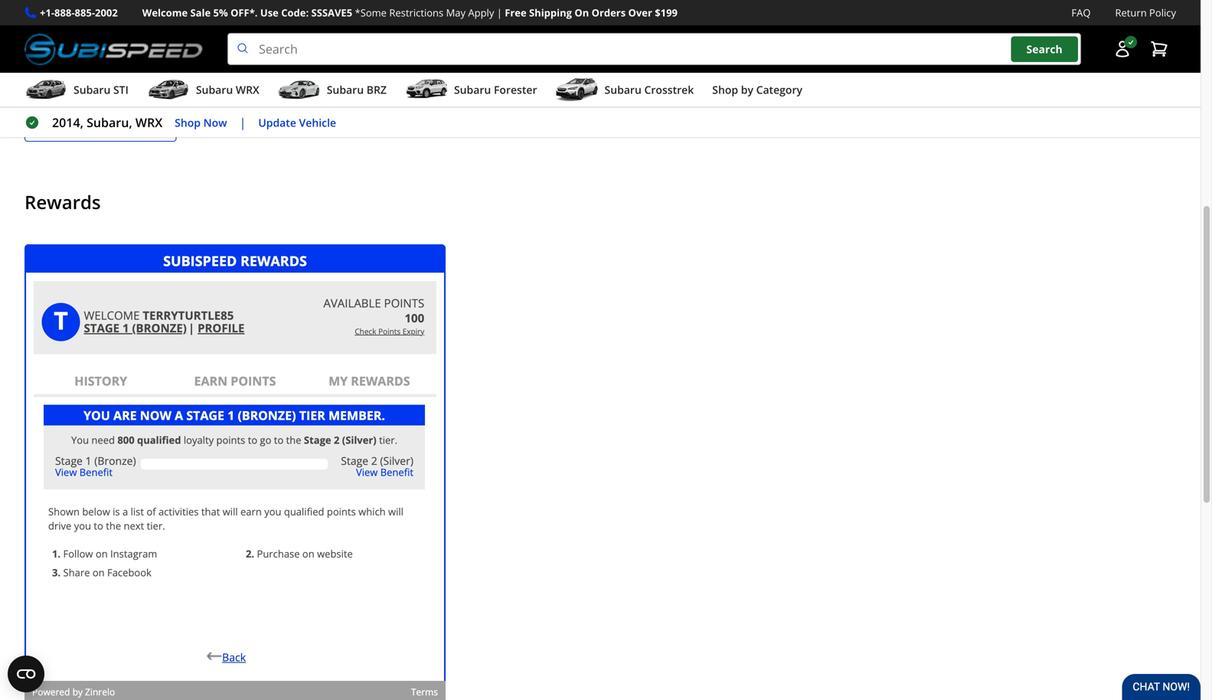 Task type: locate. For each thing, give the bounding box(es) containing it.
wrx down any
[[136, 114, 163, 131]]

0 vertical spatial address
[[25, 38, 84, 59]]

button image
[[1114, 40, 1132, 58]]

1 horizontal spatial |
[[497, 6, 503, 20]]

*some
[[355, 6, 387, 20]]

0 horizontal spatial address
[[25, 38, 84, 59]]

haven't
[[49, 78, 91, 94]]

by
[[741, 82, 754, 97]]

| right now
[[239, 114, 246, 131]]

subaru inside "dropdown button"
[[454, 82, 491, 97]]

category
[[757, 82, 803, 97]]

|
[[497, 6, 503, 20], [239, 114, 246, 131]]

0 horizontal spatial shop
[[175, 115, 201, 130]]

+1-888-885-2002
[[40, 6, 118, 20]]

address down +1-
[[25, 38, 84, 59]]

subaru left forester
[[454, 82, 491, 97]]

you
[[25, 78, 46, 94]]

subaru wrx
[[196, 82, 260, 97]]

crosstrek
[[645, 82, 694, 97]]

welcome
[[142, 6, 188, 20]]

shop left by
[[713, 82, 739, 97]]

restrictions
[[389, 6, 444, 20]]

now
[[204, 115, 227, 130]]

subaru
[[74, 82, 111, 97], [196, 82, 233, 97], [327, 82, 364, 97], [454, 82, 491, 97], [605, 82, 642, 97]]

subaru crosstrek button
[[556, 76, 694, 107]]

sssave5
[[311, 6, 353, 20]]

search input field
[[228, 33, 1082, 65]]

subaru inside 'dropdown button'
[[327, 82, 364, 97]]

subispeed logo image
[[25, 33, 203, 65]]

update vehicle button
[[258, 114, 336, 131]]

5 subaru from the left
[[605, 82, 642, 97]]

vehicle
[[299, 115, 336, 130]]

wrx
[[236, 82, 260, 97], [136, 114, 163, 131]]

subaru crosstrek
[[605, 82, 694, 97]]

free
[[505, 6, 527, 20]]

shop left now
[[175, 115, 201, 130]]

shop for shop by category
[[713, 82, 739, 97]]

1 vertical spatial address
[[91, 119, 133, 134]]

0 horizontal spatial |
[[239, 114, 246, 131]]

shop
[[713, 82, 739, 97], [175, 115, 201, 130]]

1 horizontal spatial address
[[91, 119, 133, 134]]

update vehicle
[[258, 115, 336, 130]]

0 vertical spatial wrx
[[236, 82, 260, 97]]

address
[[25, 38, 84, 59], [91, 119, 133, 134]]

shop now
[[175, 115, 227, 130]]

subaru for subaru crosstrek
[[605, 82, 642, 97]]

subaru left sti
[[74, 82, 111, 97]]

5%
[[213, 6, 228, 20]]

1 horizontal spatial wrx
[[236, 82, 260, 97]]

subaru for subaru forester
[[454, 82, 491, 97]]

subaru up now
[[196, 82, 233, 97]]

return
[[1116, 6, 1148, 20]]

| left the free
[[497, 6, 503, 20]]

add
[[68, 119, 89, 134]]

address right add
[[91, 119, 133, 134]]

3 subaru from the left
[[327, 82, 364, 97]]

subaru brz button
[[278, 76, 387, 107]]

use
[[260, 6, 279, 20]]

1 subaru from the left
[[74, 82, 111, 97]]

policy
[[1150, 6, 1177, 20]]

2 subaru from the left
[[196, 82, 233, 97]]

orders
[[592, 6, 626, 20]]

return policy
[[1116, 6, 1177, 20]]

subaru right a subaru crosstrek thumbnail image
[[605, 82, 642, 97]]

subaru for subaru sti
[[74, 82, 111, 97]]

1 vertical spatial wrx
[[136, 114, 163, 131]]

a subaru forester thumbnail image image
[[405, 78, 448, 101]]

shipping
[[529, 6, 572, 20]]

update
[[258, 115, 296, 130]]

4 subaru from the left
[[454, 82, 491, 97]]

0 vertical spatial shop
[[713, 82, 739, 97]]

subaru forester
[[454, 82, 537, 97]]

open widget image
[[8, 656, 44, 693]]

1 horizontal spatial shop
[[713, 82, 739, 97]]

dialog
[[25, 245, 446, 700]]

0 vertical spatial |
[[497, 6, 503, 20]]

wrx up update
[[236, 82, 260, 97]]

1 vertical spatial shop
[[175, 115, 201, 130]]

shop by category
[[713, 82, 803, 97]]

a subaru sti thumbnail image image
[[25, 78, 67, 101]]

shop inside dropdown button
[[713, 82, 739, 97]]

add address link
[[25, 112, 177, 142]]

subaru left brz
[[327, 82, 364, 97]]

+1-
[[40, 6, 54, 20]]



Task type: vqa. For each thing, say whether or not it's contained in the screenshot.
heading
no



Task type: describe. For each thing, give the bounding box(es) containing it.
subaru,
[[87, 114, 132, 131]]

search
[[1027, 42, 1063, 56]]

$199
[[655, 6, 678, 20]]

any
[[131, 78, 151, 94]]

subaru forester button
[[405, 76, 537, 107]]

1 vertical spatial |
[[239, 114, 246, 131]]

2014,
[[52, 114, 83, 131]]

brz
[[367, 82, 387, 97]]

sti
[[113, 82, 129, 97]]

subaru sti button
[[25, 76, 129, 107]]

may
[[446, 6, 466, 20]]

a subaru wrx thumbnail image image
[[147, 78, 190, 101]]

forester
[[494, 82, 537, 97]]

wrx inside dropdown button
[[236, 82, 260, 97]]

subaru sti
[[74, 82, 129, 97]]

code:
[[281, 6, 309, 20]]

faq
[[1072, 6, 1091, 20]]

yet.
[[216, 78, 236, 94]]

rewards
[[25, 190, 101, 215]]

2014, subaru, wrx
[[52, 114, 163, 131]]

a subaru crosstrek thumbnail image image
[[556, 78, 599, 101]]

faq link
[[1072, 5, 1091, 21]]

over
[[629, 6, 653, 20]]

search button
[[1012, 36, 1079, 62]]

shop now link
[[175, 114, 227, 131]]

sale
[[190, 6, 211, 20]]

on
[[575, 6, 589, 20]]

address book
[[25, 38, 126, 59]]

off*.
[[231, 6, 258, 20]]

+1-888-885-2002 link
[[40, 5, 118, 21]]

shop for shop now
[[175, 115, 201, 130]]

return policy link
[[1116, 5, 1177, 21]]

0 horizontal spatial wrx
[[136, 114, 163, 131]]

apply
[[468, 6, 494, 20]]

addresses
[[155, 78, 213, 94]]

shop by category button
[[713, 76, 803, 107]]

subaru for subaru brz
[[327, 82, 364, 97]]

book
[[88, 38, 126, 59]]

welcome sale 5% off*. use code: sssave5 *some restrictions may apply | free shipping on orders over $199
[[142, 6, 678, 20]]

888-
[[54, 6, 75, 20]]

saved
[[95, 78, 128, 94]]

you haven't saved any addresses yet.
[[25, 78, 236, 94]]

2002
[[95, 6, 118, 20]]

subaru for subaru wrx
[[196, 82, 233, 97]]

a subaru brz thumbnail image image
[[278, 78, 321, 101]]

subaru wrx button
[[147, 76, 260, 107]]

add address
[[68, 119, 133, 134]]

885-
[[75, 6, 95, 20]]

subaru brz
[[327, 82, 387, 97]]



